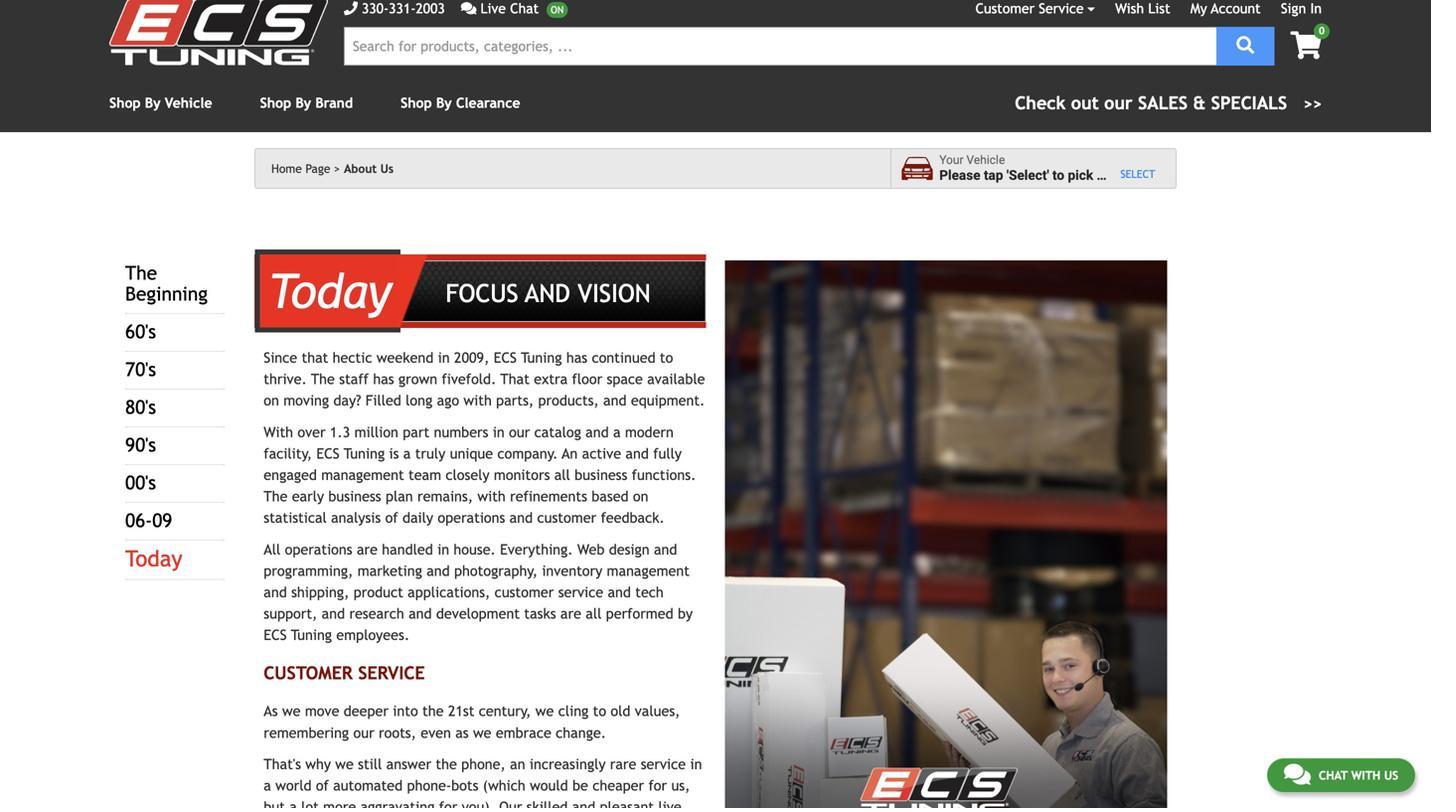 Task type: describe. For each thing, give the bounding box(es) containing it.
marketing
[[358, 562, 422, 579]]

grown
[[398, 371, 437, 387]]

house.
[[454, 541, 496, 557]]

with inside with over 1.3 million part numbers in our catalog and a modern facility, ecs tuning is a truly       unique company. an active and fully engaged management team closely monitors all business       functions. the early business plan remains, with refinements based on statistical analysis       of daily operations and customer feedback.
[[477, 488, 506, 504]]

of inside with over 1.3 million part numbers in our catalog and a modern facility, ecs tuning is a truly       unique company. an active and fully engaged management team closely monitors all business       functions. the early business plan remains, with refinements based on statistical analysis       of daily operations and customer feedback.
[[385, 510, 398, 526]]

us,
[[671, 777, 690, 794]]

comments image
[[461, 1, 477, 15]]

about us
[[344, 162, 394, 175]]

(which
[[483, 777, 526, 794]]

60's link
[[125, 321, 156, 343]]

plan
[[386, 488, 413, 504]]

ecs inside all operations are handled in house. everything. web design and programming, marketing       and photography, inventory management and shipping, product applications, customer service       and tech support, and research and development tasks are all performed by ecs tuning employees.
[[264, 627, 287, 643]]

on inside the since that hectic weekend in 2009, ecs tuning has continued to thrive. the staff has grown       fivefold. that extra floor space available on moving day? filled long ago with parts,       products, and equipment.
[[264, 392, 279, 409]]

facility,
[[264, 445, 312, 462]]

today link
[[125, 546, 182, 572]]

extra
[[534, 371, 568, 387]]

your vehicle please tap 'select' to pick a vehicle
[[939, 153, 1150, 183]]

chat with us
[[1319, 768, 1398, 782]]

that
[[500, 371, 530, 387]]

1 vertical spatial business
[[328, 488, 381, 504]]

analysis
[[331, 510, 381, 526]]

a inside your vehicle please tap 'select' to pick a vehicle
[[1097, 168, 1104, 183]]

0 vertical spatial for
[[648, 777, 667, 794]]

2009,
[[454, 349, 489, 366]]

clearance
[[456, 95, 520, 111]]

weekend
[[376, 349, 434, 366]]

as
[[264, 703, 278, 719]]

change.
[[556, 724, 606, 741]]

we inside that's why we still answer the phone, an increasingly rare service in a world of       automated phone-bots (which would be cheaper for us, but a lot more aggravating for you).       our skilled and pleasant li
[[335, 756, 354, 772]]

by for brand
[[295, 95, 311, 111]]

90's
[[125, 434, 156, 456]]

0 horizontal spatial us
[[380, 162, 394, 175]]

catalog
[[534, 424, 581, 440]]

vehicle inside your vehicle please tap 'select' to pick a vehicle
[[967, 153, 1005, 167]]

design
[[609, 541, 650, 557]]

you).
[[462, 799, 495, 808]]

sales
[[1138, 92, 1188, 113]]

my account link
[[1191, 0, 1261, 16]]

active
[[582, 445, 621, 462]]

move
[[305, 703, 339, 719]]

tuning inside all operations are handled in house. everything. web design and programming, marketing       and photography, inventory management and shipping, product applications, customer service       and tech support, and research and development tasks are all performed by ecs tuning employees.
[[291, 627, 332, 643]]

tap
[[984, 168, 1003, 183]]

chat with us link
[[1267, 758, 1415, 792]]

with
[[264, 424, 293, 440]]

of inside that's why we still answer the phone, an increasingly rare service in a world of       automated phone-bots (which would be cheaper for us, but a lot more aggravating for you).       our skilled and pleasant li
[[316, 777, 329, 794]]

we left cling
[[535, 703, 554, 719]]

products,
[[538, 392, 599, 409]]

an
[[562, 445, 578, 462]]

sales & specials
[[1138, 92, 1287, 113]]

select
[[1121, 168, 1155, 180]]

we right the as
[[473, 724, 491, 741]]

truly
[[415, 445, 445, 462]]

0 vertical spatial are
[[357, 541, 378, 557]]

the for phone-
[[436, 756, 457, 772]]

00's
[[125, 472, 156, 494]]

with inside the since that hectic weekend in 2009, ecs tuning has continued to thrive. the staff has grown       fivefold. that extra floor space available on moving day? filled long ago with parts,       products, and equipment.
[[464, 392, 492, 409]]

remains,
[[417, 488, 473, 504]]

shop by clearance
[[401, 95, 520, 111]]

09
[[152, 510, 172, 532]]

0
[[1319, 25, 1325, 36]]

service inside that's why we still answer the phone, an increasingly rare service in a world of       automated phone-bots (which would be cheaper for us, but a lot more aggravating for you).       our skilled and pleasant li
[[641, 756, 686, 772]]

floor
[[572, 371, 602, 387]]

0 horizontal spatial today
[[125, 546, 182, 572]]

modern
[[625, 424, 674, 440]]

development
[[436, 605, 520, 622]]

2003
[[416, 0, 445, 16]]

customer
[[976, 0, 1035, 16]]

the for even
[[422, 703, 444, 719]]

and down shipping,
[[322, 605, 345, 622]]

live
[[480, 0, 506, 16]]

photography,
[[454, 562, 538, 579]]

since
[[264, 349, 297, 366]]

1 vertical spatial has
[[373, 371, 394, 387]]

phone,
[[461, 756, 506, 772]]

million
[[354, 424, 398, 440]]

tasks
[[524, 605, 556, 622]]

hectic
[[333, 349, 372, 366]]

since that hectic weekend in 2009, ecs tuning has continued to thrive. the staff has grown       fivefold. that extra floor space available on moving day? filled long ago with parts,       products, and equipment.
[[264, 349, 705, 409]]

programming,
[[264, 562, 353, 579]]

to inside your vehicle please tap 'select' to pick a vehicle
[[1053, 168, 1065, 183]]

handled
[[382, 541, 433, 557]]

day?
[[333, 392, 361, 409]]

shop for shop by brand
[[260, 95, 291, 111]]

all operations are handled in house. everything. web design and programming, marketing       and photography, inventory management and shipping, product applications, customer service       and tech support, and research and development tasks are all performed by ecs tuning employees.
[[264, 541, 693, 643]]

a up but
[[264, 777, 271, 794]]

continued
[[592, 349, 656, 366]]

00's link
[[125, 472, 156, 494]]

tech
[[635, 584, 664, 600]]

focus and vision
[[446, 279, 651, 307]]

skilled
[[527, 799, 568, 808]]

in inside with over 1.3 million part numbers in our catalog and a modern facility, ecs tuning is a truly       unique company. an active and fully engaged management team closely monitors all business       functions. the early business plan remains, with refinements based on statistical analysis       of daily operations and customer feedback.
[[493, 424, 505, 440]]

shop for shop by clearance
[[401, 95, 432, 111]]

to for since that hectic weekend in 2009, ecs tuning has continued to thrive. the staff has grown       fivefold. that extra floor space available on moving day? filled long ago with parts,       products, and equipment.
[[660, 349, 673, 366]]

all
[[264, 541, 281, 557]]

0 vertical spatial business
[[575, 467, 627, 483]]

my account
[[1191, 0, 1261, 16]]

330-331-2003 link
[[344, 0, 445, 19]]

in inside the since that hectic weekend in 2009, ecs tuning has continued to thrive. the staff has grown       fivefold. that extra floor space available on moving day? filled long ago with parts,       products, and equipment.
[[438, 349, 450, 366]]

cling
[[558, 703, 589, 719]]

monitors
[[494, 467, 550, 483]]

customer service
[[976, 0, 1084, 16]]

aggravating
[[360, 799, 435, 808]]

part
[[403, 424, 430, 440]]

06-09 link
[[125, 510, 172, 532]]

about
[[344, 162, 377, 175]]

21st
[[448, 703, 475, 719]]

0 horizontal spatial chat
[[510, 0, 539, 16]]

vision
[[578, 279, 651, 307]]

that's
[[264, 756, 301, 772]]

Search text field
[[344, 27, 1217, 66]]

and inside that's why we still answer the phone, an increasingly rare service in a world of       automated phone-bots (which would be cheaper for us, but a lot more aggravating for you).       our skilled and pleasant li
[[572, 799, 595, 808]]

and up active
[[586, 424, 609, 440]]

by for vehicle
[[145, 95, 161, 111]]

why
[[305, 756, 331, 772]]



Task type: locate. For each thing, give the bounding box(es) containing it.
customer down refinements
[[537, 510, 596, 526]]

us right comments icon
[[1384, 768, 1398, 782]]

phone-
[[407, 777, 451, 794]]

70's link
[[125, 359, 156, 381]]

0 horizontal spatial are
[[357, 541, 378, 557]]

operations inside all operations are handled in house. everything. web design and programming, marketing       and photography, inventory management and shipping, product applications, customer service       and tech support, and research and development tasks are all performed by ecs tuning employees.
[[285, 541, 352, 557]]

and up applications,
[[427, 562, 450, 579]]

shop by brand link
[[260, 95, 353, 111]]

cheaper
[[593, 777, 644, 794]]

2 horizontal spatial by
[[436, 95, 452, 111]]

1 by from the left
[[145, 95, 161, 111]]

pick
[[1068, 168, 1093, 183]]

0 horizontal spatial has
[[373, 371, 394, 387]]

1 horizontal spatial us
[[1384, 768, 1398, 782]]

0 horizontal spatial by
[[145, 95, 161, 111]]

filled
[[366, 392, 401, 409]]

support,
[[264, 605, 317, 622]]

shop by brand
[[260, 95, 353, 111]]

even
[[421, 724, 451, 741]]

vehicle up tap
[[967, 153, 1005, 167]]

a right pick
[[1097, 168, 1104, 183]]

sign in
[[1281, 0, 1322, 16]]

customer inside all operations are handled in house. everything. web design and programming, marketing       and photography, inventory management and shipping, product applications, customer service       and tech support, and research and development tasks are all performed by ecs tuning employees.
[[495, 584, 554, 600]]

ecs down support,
[[264, 627, 287, 643]]

0 horizontal spatial management
[[321, 467, 404, 483]]

service
[[1039, 0, 1084, 16]]

for left us,
[[648, 777, 667, 794]]

all left performed on the bottom
[[586, 605, 602, 622]]

1 horizontal spatial for
[[648, 777, 667, 794]]

0 vertical spatial with
[[464, 392, 492, 409]]

1 horizontal spatial are
[[560, 605, 581, 622]]

but
[[264, 799, 285, 808]]

by
[[678, 605, 693, 622]]

1 vertical spatial of
[[316, 777, 329, 794]]

1 horizontal spatial the
[[264, 488, 288, 504]]

and right focus
[[525, 279, 570, 307]]

in right rare
[[690, 756, 702, 772]]

wish
[[1115, 0, 1144, 16]]

0 horizontal spatial vehicle
[[165, 95, 212, 111]]

with right comments icon
[[1351, 768, 1381, 782]]

to left old
[[593, 703, 606, 719]]

to
[[1053, 168, 1065, 183], [660, 349, 673, 366], [593, 703, 606, 719]]

0 vertical spatial vehicle
[[165, 95, 212, 111]]

equipment.
[[631, 392, 705, 409]]

2 horizontal spatial shop
[[401, 95, 432, 111]]

specials
[[1211, 92, 1287, 113]]

1 horizontal spatial shop
[[260, 95, 291, 111]]

0 vertical spatial today
[[269, 263, 391, 319]]

0 vertical spatial ecs
[[494, 349, 517, 366]]

2 vertical spatial tuning
[[291, 627, 332, 643]]

for down bots
[[439, 799, 457, 808]]

sign
[[1281, 0, 1306, 16]]

today up that
[[269, 263, 391, 319]]

330-
[[362, 0, 389, 16]]

company.
[[497, 445, 558, 462]]

management down is at the bottom
[[321, 467, 404, 483]]

0 horizontal spatial to
[[593, 703, 606, 719]]

our inside as we move deeper into the 21st century, we cling to old values, remembering our roots,       even as we embrace change.
[[353, 724, 374, 741]]

is
[[389, 445, 399, 462]]

and down modern
[[626, 445, 649, 462]]

all inside with over 1.3 million part numbers in our catalog and a modern facility, ecs tuning is a truly       unique company. an active and fully engaged management team closely monitors all business       functions. the early business plan remains, with refinements based on statistical analysis       of daily operations and customer feedback.
[[554, 467, 570, 483]]

all
[[554, 467, 570, 483], [586, 605, 602, 622]]

based
[[592, 488, 629, 504]]

business up "analysis"
[[328, 488, 381, 504]]

and down be on the bottom left
[[572, 799, 595, 808]]

0 horizontal spatial all
[[554, 467, 570, 483]]

1 vertical spatial the
[[311, 371, 335, 387]]

on up "feedback."
[[633, 488, 649, 504]]

comments image
[[1284, 762, 1311, 786]]

deeper
[[344, 703, 389, 719]]

to left pick
[[1053, 168, 1065, 183]]

80's
[[125, 396, 156, 419]]

values,
[[635, 703, 680, 719]]

2 horizontal spatial the
[[311, 371, 335, 387]]

the down engaged
[[264, 488, 288, 504]]

by for clearance
[[436, 95, 452, 111]]

the inside that's why we still answer the phone, an increasingly rare service in a world of       automated phone-bots (which would be cheaper for us, but a lot more aggravating for you).       our skilled and pleasant li
[[436, 756, 457, 772]]

1 vertical spatial on
[[633, 488, 649, 504]]

1 vertical spatial vehicle
[[967, 153, 1005, 167]]

tuning down the million
[[344, 445, 385, 462]]

1.3
[[330, 424, 350, 440]]

1 horizontal spatial service
[[641, 756, 686, 772]]

0 vertical spatial us
[[380, 162, 394, 175]]

2 horizontal spatial tuning
[[521, 349, 562, 366]]

0 horizontal spatial operations
[[285, 541, 352, 557]]

0 vertical spatial the
[[422, 703, 444, 719]]

moving
[[283, 392, 329, 409]]

1 vertical spatial operations
[[285, 541, 352, 557]]

0 vertical spatial has
[[566, 349, 587, 366]]

are up marketing
[[357, 541, 378, 557]]

has up floor
[[566, 349, 587, 366]]

operations inside with over 1.3 million part numbers in our catalog and a modern facility, ecs tuning is a truly       unique company. an active and fully engaged management team closely monitors all business       functions. the early business plan remains, with refinements based on statistical analysis       of daily operations and customer feedback.
[[438, 510, 505, 526]]

the up phone-
[[436, 756, 457, 772]]

1 horizontal spatial on
[[633, 488, 649, 504]]

1 horizontal spatial vehicle
[[967, 153, 1005, 167]]

our inside with over 1.3 million part numbers in our catalog and a modern facility, ecs tuning is a truly       unique company. an active and fully engaged management team closely monitors all business       functions. the early business plan remains, with refinements based on statistical analysis       of daily operations and customer feedback.
[[509, 424, 530, 440]]

of up "lot"
[[316, 777, 329, 794]]

our up the company.
[[509, 424, 530, 440]]

search image
[[1237, 36, 1255, 54]]

0 horizontal spatial for
[[439, 799, 457, 808]]

daily
[[402, 510, 433, 526]]

that's why we still answer the phone, an increasingly rare service in a world of       automated phone-bots (which would be cheaper for us, but a lot more aggravating for you).       our skilled and pleasant li
[[264, 756, 702, 808]]

90's link
[[125, 434, 156, 456]]

operations up house.
[[438, 510, 505, 526]]

all down an on the bottom left of page
[[554, 467, 570, 483]]

ecs inside with over 1.3 million part numbers in our catalog and a modern facility, ecs tuning is a truly       unique company. an active and fully engaged management team closely monitors all business       functions. the early business plan remains, with refinements based on statistical analysis       of daily operations and customer feedback.
[[316, 445, 340, 462]]

0 vertical spatial customer
[[537, 510, 596, 526]]

as we move deeper into the 21st century, we cling to old values, remembering our roots,       even as we embrace change.
[[264, 703, 680, 741]]

tuning inside with over 1.3 million part numbers in our catalog and a modern facility, ecs tuning is a truly       unique company. an active and fully engaged management team closely monitors all business       functions. the early business plan remains, with refinements based on statistical analysis       of daily operations and customer feedback.
[[344, 445, 385, 462]]

customer up tasks
[[495, 584, 554, 600]]

1 vertical spatial today
[[125, 546, 182, 572]]

2 horizontal spatial to
[[1053, 168, 1065, 183]]

0 vertical spatial chat
[[510, 0, 539, 16]]

remembering
[[264, 724, 349, 741]]

service down inventory
[[558, 584, 603, 600]]

and down space
[[603, 392, 627, 409]]

chat right live
[[510, 0, 539, 16]]

06-09
[[125, 510, 172, 532]]

for
[[648, 777, 667, 794], [439, 799, 457, 808]]

in inside all operations are handled in house. everything. web design and programming, marketing       and photography, inventory management and shipping, product applications, customer service       and tech support, and research and development tasks are all performed by ecs tuning employees.
[[437, 541, 449, 557]]

1 horizontal spatial business
[[575, 467, 627, 483]]

performed
[[606, 605, 673, 622]]

as
[[455, 724, 469, 741]]

our down "deeper"
[[353, 724, 374, 741]]

in left house.
[[437, 541, 449, 557]]

1 vertical spatial service
[[641, 756, 686, 772]]

feedback.
[[601, 510, 665, 526]]

1 horizontal spatial of
[[385, 510, 398, 526]]

1 horizontal spatial to
[[660, 349, 673, 366]]

of down plan
[[385, 510, 398, 526]]

business
[[575, 467, 627, 483], [328, 488, 381, 504]]

0 vertical spatial the
[[125, 262, 157, 284]]

2 vertical spatial to
[[593, 703, 606, 719]]

1 vertical spatial all
[[586, 605, 602, 622]]

more
[[323, 799, 356, 808]]

the inside the since that hectic weekend in 2009, ecs tuning has continued to thrive. the staff has grown       fivefold. that extra floor space available on moving day? filled long ago with parts,       products, and equipment.
[[311, 371, 335, 387]]

on inside with over 1.3 million part numbers in our catalog and a modern facility, ecs tuning is a truly       unique company. an active and fully engaged management team closely monitors all business       functions. the early business plan remains, with refinements based on statistical analysis       of daily operations and customer feedback.
[[633, 488, 649, 504]]

1 horizontal spatial tuning
[[344, 445, 385, 462]]

customer service button
[[976, 0, 1095, 19]]

operations
[[438, 510, 505, 526], [285, 541, 352, 557]]

0 vertical spatial all
[[554, 467, 570, 483]]

of
[[385, 510, 398, 526], [316, 777, 329, 794]]

1 horizontal spatial chat
[[1319, 768, 1348, 782]]

shop by vehicle link
[[109, 95, 212, 111]]

to inside the since that hectic weekend in 2009, ecs tuning has continued to thrive. the staff has grown       fivefold. that extra floor space available on moving day? filled long ago with parts,       products, and equipment.
[[660, 349, 673, 366]]

with down closely
[[477, 488, 506, 504]]

2 by from the left
[[295, 95, 311, 111]]

by down ecs tuning image
[[145, 95, 161, 111]]

in
[[1310, 0, 1322, 16]]

1 horizontal spatial has
[[566, 349, 587, 366]]

and down applications,
[[409, 605, 432, 622]]

1 vertical spatial us
[[1384, 768, 1398, 782]]

1 vertical spatial chat
[[1319, 768, 1348, 782]]

in
[[438, 349, 450, 366], [493, 424, 505, 440], [437, 541, 449, 557], [690, 756, 702, 772]]

1 vertical spatial the
[[436, 756, 457, 772]]

1 vertical spatial to
[[660, 349, 673, 366]]

ecs tuning image
[[109, 0, 328, 65]]

chat right comments icon
[[1319, 768, 1348, 782]]

1 horizontal spatial by
[[295, 95, 311, 111]]

the inside the beginning
[[125, 262, 157, 284]]

management
[[321, 467, 404, 483], [607, 562, 690, 579]]

the inside with over 1.3 million part numbers in our catalog and a modern facility, ecs tuning is a truly       unique company. an active and fully engaged management team closely monitors all business       functions. the early business plan remains, with refinements based on statistical analysis       of daily operations and customer feedback.
[[264, 488, 288, 504]]

management up "tech"
[[607, 562, 690, 579]]

an
[[510, 756, 525, 772]]

1 shop from the left
[[109, 95, 141, 111]]

sign in link
[[1281, 0, 1322, 16]]

vehicle
[[1107, 168, 1150, 183]]

0 vertical spatial management
[[321, 467, 404, 483]]

330-331-2003
[[362, 0, 445, 16]]

ecs up that
[[494, 349, 517, 366]]

customer
[[537, 510, 596, 526], [495, 584, 554, 600]]

has up filled
[[373, 371, 394, 387]]

on down thrive.
[[264, 392, 279, 409]]

and down refinements
[[510, 510, 533, 526]]

3 by from the left
[[436, 95, 452, 111]]

customer service
[[264, 662, 425, 683]]

fully
[[653, 445, 682, 462]]

today
[[269, 263, 391, 319], [125, 546, 182, 572]]

and inside the since that hectic weekend in 2009, ecs tuning has continued to thrive. the staff has grown       fivefold. that extra floor space available on moving day? filled long ago with parts,       products, and equipment.
[[603, 392, 627, 409]]

us right about
[[380, 162, 394, 175]]

0 horizontal spatial business
[[328, 488, 381, 504]]

1 horizontal spatial ecs
[[316, 445, 340, 462]]

ecs inside the since that hectic weekend in 2009, ecs tuning has continued to thrive. the staff has grown       fivefold. that extra floor space available on moving day? filled long ago with parts,       products, and equipment.
[[494, 349, 517, 366]]

1 vertical spatial tuning
[[344, 445, 385, 462]]

page
[[306, 162, 330, 175]]

research
[[349, 605, 404, 622]]

0 horizontal spatial service
[[558, 584, 603, 600]]

1 vertical spatial ecs
[[316, 445, 340, 462]]

0 vertical spatial of
[[385, 510, 398, 526]]

to inside as we move deeper into the 21st century, we cling to old values, remembering our roots,       even as we embrace change.
[[593, 703, 606, 719]]

by left the brand
[[295, 95, 311, 111]]

today down 06-09
[[125, 546, 182, 572]]

0 vertical spatial operations
[[438, 510, 505, 526]]

we right as
[[282, 703, 301, 719]]

and right design
[[654, 541, 677, 557]]

the inside as we move deeper into the 21st century, we cling to old values, remembering our roots,       even as we embrace change.
[[422, 703, 444, 719]]

0 horizontal spatial our
[[353, 724, 374, 741]]

2 vertical spatial with
[[1351, 768, 1381, 782]]

service
[[558, 584, 603, 600], [641, 756, 686, 772]]

old
[[611, 703, 631, 719]]

in inside that's why we still answer the phone, an increasingly rare service in a world of       automated phone-bots (which would be cheaper for us, but a lot more aggravating for you).       our skilled and pleasant li
[[690, 756, 702, 772]]

service inside all operations are handled in house. everything. web design and programming, marketing       and photography, inventory management and shipping, product applications, customer service       and tech support, and research and development tasks are all performed by ecs tuning employees.
[[558, 584, 603, 600]]

the
[[125, 262, 157, 284], [311, 371, 335, 387], [264, 488, 288, 504]]

0 vertical spatial to
[[1053, 168, 1065, 183]]

0 horizontal spatial tuning
[[291, 627, 332, 643]]

the down that
[[311, 371, 335, 387]]

are right tasks
[[560, 605, 581, 622]]

1 horizontal spatial all
[[586, 605, 602, 622]]

shop for shop by vehicle
[[109, 95, 141, 111]]

tuning down support,
[[291, 627, 332, 643]]

chat
[[510, 0, 539, 16], [1319, 768, 1348, 782]]

employees.
[[336, 627, 410, 643]]

management inside all operations are handled in house. everything. web design and programming, marketing       and photography, inventory management and shipping, product applications, customer service       and tech support, and research and development tasks are all performed by ecs tuning employees.
[[607, 562, 690, 579]]

1 vertical spatial for
[[439, 799, 457, 808]]

vehicle down ecs tuning image
[[165, 95, 212, 111]]

with down fivefold.
[[464, 392, 492, 409]]

1 vertical spatial our
[[353, 724, 374, 741]]

1 vertical spatial are
[[560, 605, 581, 622]]

everything.
[[500, 541, 573, 557]]

0 vertical spatial tuning
[[521, 349, 562, 366]]

0 vertical spatial on
[[264, 392, 279, 409]]

shopping cart image
[[1291, 31, 1322, 59]]

the up the even
[[422, 703, 444, 719]]

business down active
[[575, 467, 627, 483]]

1 horizontal spatial our
[[509, 424, 530, 440]]

&
[[1193, 92, 1206, 113]]

3 shop from the left
[[401, 95, 432, 111]]

operations up the programming,
[[285, 541, 352, 557]]

and up support,
[[264, 584, 287, 600]]

1 horizontal spatial today
[[269, 263, 391, 319]]

0 horizontal spatial ecs
[[264, 627, 287, 643]]

customer inside with over 1.3 million part numbers in our catalog and a modern facility, ecs tuning is a truly       unique company. an active and fully engaged management team closely monitors all business       functions. the early business plan remains, with refinements based on statistical analysis       of daily operations and customer feedback.
[[537, 510, 596, 526]]

0 horizontal spatial of
[[316, 777, 329, 794]]

2 vertical spatial the
[[264, 488, 288, 504]]

in left 2009,
[[438, 349, 450, 366]]

tuning inside the since that hectic weekend in 2009, ecs tuning has continued to thrive. the staff has grown       fivefold. that extra floor space available on moving day? filled long ago with parts,       products, and equipment.
[[521, 349, 562, 366]]

statistical
[[264, 510, 327, 526]]

service up us,
[[641, 756, 686, 772]]

we left the still
[[335, 756, 354, 772]]

the up 60's link in the top left of the page
[[125, 262, 157, 284]]

0 horizontal spatial on
[[264, 392, 279, 409]]

60's
[[125, 321, 156, 343]]

management inside with over 1.3 million part numbers in our catalog and a modern facility, ecs tuning is a truly       unique company. an active and fully engaged management team closely monitors all business       functions. the early business plan remains, with refinements based on statistical analysis       of daily operations and customer feedback.
[[321, 467, 404, 483]]

1 vertical spatial with
[[477, 488, 506, 504]]

2 horizontal spatial ecs
[[494, 349, 517, 366]]

world
[[275, 777, 312, 794]]

all inside all operations are handled in house. everything. web design and programming, marketing       and photography, inventory management and shipping, product applications, customer service       and tech support, and research and development tasks are all performed by ecs tuning employees.
[[586, 605, 602, 622]]

0 vertical spatial our
[[509, 424, 530, 440]]

2 vertical spatial ecs
[[264, 627, 287, 643]]

'select'
[[1007, 168, 1049, 183]]

0 vertical spatial service
[[558, 584, 603, 600]]

with over 1.3 million part numbers in our catalog and a modern facility, ecs tuning is a truly       unique company. an active and fully engaged management team closely monitors all business       functions. the early business plan remains, with refinements based on statistical analysis       of daily operations and customer feedback.
[[264, 424, 696, 526]]

home page link
[[271, 162, 340, 175]]

1 vertical spatial management
[[607, 562, 690, 579]]

1 horizontal spatial operations
[[438, 510, 505, 526]]

2 shop from the left
[[260, 95, 291, 111]]

to for as we move deeper into the 21st century, we cling to old values, remembering our roots,       even as we embrace change.
[[593, 703, 606, 719]]

please
[[939, 168, 981, 183]]

shipping,
[[291, 584, 349, 600]]

tuning up extra
[[521, 349, 562, 366]]

wish list
[[1115, 0, 1170, 16]]

roots,
[[379, 724, 416, 741]]

to up the available
[[660, 349, 673, 366]]

ecs down 1.3 on the bottom left of the page
[[316, 445, 340, 462]]

ecs
[[494, 349, 517, 366], [316, 445, 340, 462], [264, 627, 287, 643]]

phone image
[[344, 1, 358, 15]]

0 horizontal spatial the
[[125, 262, 157, 284]]

in up unique
[[493, 424, 505, 440]]

0 horizontal spatial shop
[[109, 95, 141, 111]]

a right is at the bottom
[[403, 445, 411, 462]]

1 vertical spatial customer
[[495, 584, 554, 600]]

by left "clearance"
[[436, 95, 452, 111]]

06-
[[125, 510, 152, 532]]

available
[[647, 371, 705, 387]]

a up active
[[613, 424, 621, 440]]

and up performed on the bottom
[[608, 584, 631, 600]]

a left "lot"
[[289, 799, 297, 808]]

1 horizontal spatial management
[[607, 562, 690, 579]]



Task type: vqa. For each thing, say whether or not it's contained in the screenshot.
company.
yes



